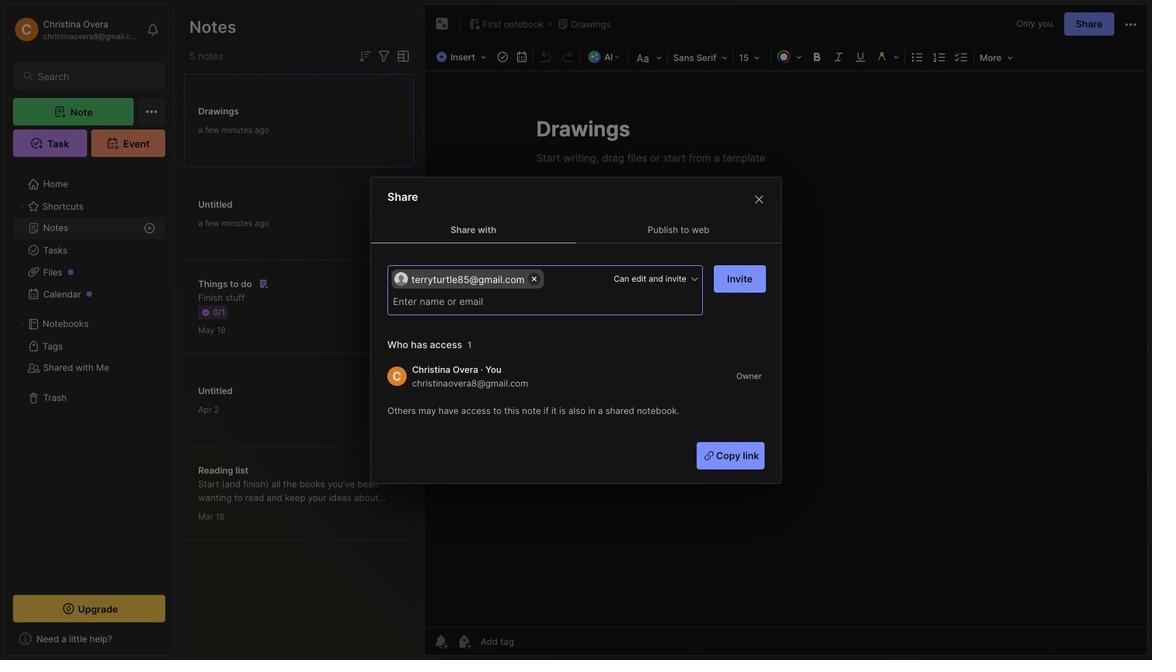 Task type: describe. For each thing, give the bounding box(es) containing it.
Note Editor text field
[[424, 71, 1147, 627]]

Add tag field
[[392, 294, 556, 309]]

italic image
[[829, 47, 848, 67]]

font color image
[[773, 47, 806, 67]]

Select permission field
[[588, 273, 699, 285]]

underline image
[[851, 47, 870, 67]]

calendar event image
[[514, 47, 530, 67]]

Search text field
[[38, 70, 153, 83]]

task image
[[495, 47, 511, 67]]

note window element
[[424, 4, 1148, 656]]



Task type: locate. For each thing, give the bounding box(es) containing it.
bold image
[[807, 47, 826, 67]]

tab list
[[371, 216, 781, 243]]

main element
[[0, 0, 178, 660]]

add a reminder image
[[433, 634, 449, 650]]

add tag image
[[456, 634, 472, 650]]

none search field inside main element
[[38, 68, 153, 84]]

expand note image
[[434, 16, 451, 32]]

checklist image
[[952, 47, 971, 67]]

tab
[[371, 216, 576, 243], [576, 216, 781, 243]]

font size image
[[735, 48, 769, 66]]

close image
[[751, 191, 767, 207]]

highlight image
[[871, 47, 903, 67]]

None search field
[[38, 68, 153, 84]]

2 tab from the left
[[576, 216, 781, 243]]

1 tab from the left
[[371, 216, 576, 243]]

font family image
[[669, 48, 732, 66]]

insert image
[[433, 48, 493, 66]]

expand notebooks image
[[18, 320, 26, 328]]

bulleted list image
[[908, 47, 927, 67]]

numbered list image
[[930, 47, 949, 67]]

more image
[[976, 48, 1017, 66]]

heading level image
[[630, 48, 666, 66]]



Task type: vqa. For each thing, say whether or not it's contained in the screenshot.
2nd tab from the left
yes



